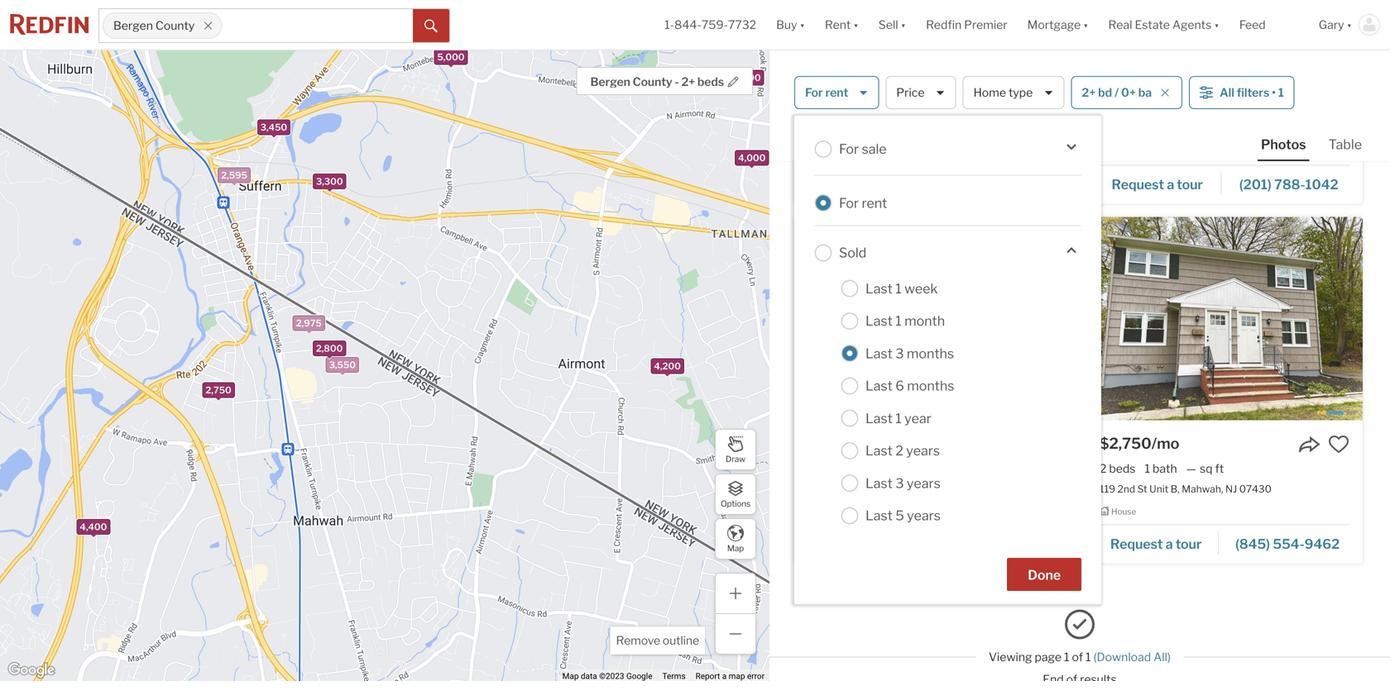 Task type: locate. For each thing, give the bounding box(es) containing it.
1-844-759-7732 link
[[665, 18, 756, 32]]

all)
[[1154, 651, 1171, 665]]

county inside button
[[633, 75, 672, 89]]

rent down sale at the right
[[862, 195, 887, 211]]

2 last from the top
[[866, 313, 893, 329]]

3 last from the top
[[866, 346, 893, 362]]

1 vertical spatial years
[[907, 476, 941, 492]]

3 beds down the 2+ bd / 0+ ba
[[1100, 102, 1136, 116]]

2 up the 119
[[1100, 462, 1107, 476]]

home type button
[[963, 76, 1064, 109]]

119
[[1100, 483, 1115, 495]]

07430 right last 3 years
[[947, 483, 979, 495]]

0 vertical spatial months
[[907, 346, 954, 362]]

philadelphia up to
[[780, 41, 867, 59]]

1 vertical spatial -
[[675, 75, 679, 89]]

2 right the 6!
[[947, 41, 956, 59]]

2 horizontal spatial county
[[862, 67, 925, 89]]

/mo right 'ba'
[[1154, 75, 1182, 93]]

years right 5
[[907, 508, 941, 524]]

▾ left sell
[[853, 18, 859, 32]]

0 horizontal spatial rent
[[825, 18, 851, 32]]

buy ▾
[[776, 18, 805, 32]]

0 vertical spatial — sq ft
[[1204, 102, 1242, 116]]

buy ▾ button
[[776, 0, 805, 50]]

a for (201) 788-1042
[[1167, 177, 1174, 193]]

baths up the mountain
[[1165, 102, 1195, 116]]

(201) 788-1042 link
[[1222, 169, 1350, 197]]

mortgage
[[1027, 18, 1081, 32]]

— for 1 bath
[[1186, 462, 1197, 476]]

▾ for sell ▾
[[901, 18, 906, 32]]

0 horizontal spatial 2.5 baths
[[853, 462, 903, 476]]

request a tour button down the house
[[1100, 531, 1219, 555]]

bergen inside button
[[590, 75, 630, 89]]

1 horizontal spatial sq
[[1218, 102, 1231, 116]]

home type
[[973, 86, 1033, 100]]

0 vertical spatial -
[[870, 41, 876, 59]]

0 horizontal spatial •
[[857, 134, 860, 148]]

3
[[1100, 102, 1107, 116], [896, 346, 904, 362], [808, 462, 815, 476], [896, 476, 904, 492]]

sq
[[1218, 102, 1231, 116], [1200, 462, 1213, 476]]

3 beds up 2125
[[808, 462, 844, 476]]

0 horizontal spatial ft
[[1215, 462, 1224, 476]]

nj up last 5 years
[[933, 483, 945, 495]]

rent
[[825, 18, 851, 32], [1067, 67, 1109, 89]]

▾ right 'buy'
[[800, 18, 805, 32]]

0 horizontal spatial county
[[155, 19, 195, 33]]

for up sponsored
[[805, 86, 823, 100]]

6 ▾ from the left
[[1347, 18, 1352, 32]]

0 horizontal spatial sq
[[1200, 462, 1213, 476]]

years up last 5 years
[[907, 476, 941, 492]]

6
[[896, 378, 904, 394]]

for rent button
[[794, 76, 879, 109]]

last 1 week
[[866, 281, 938, 297]]

0 vertical spatial philadelphia
[[780, 41, 867, 59]]

ft up 119 2nd st unit b, mahwah, nj 07430 on the bottom right of page
[[1215, 462, 1224, 476]]

by
[[833, 111, 845, 123]]

2 horizontal spatial 07430
[[1272, 124, 1304, 136]]

1 vertical spatial 3 beds
[[808, 462, 844, 476]]

beds up 2125
[[818, 462, 844, 476]]

3 ▾ from the left
[[901, 18, 906, 32]]

1 left bath
[[1145, 462, 1150, 476]]

1 horizontal spatial —
[[1204, 102, 1214, 116]]

photos
[[1261, 137, 1306, 153]]

07430 up "photos"
[[1272, 124, 1304, 136]]

last for last 1 month
[[866, 313, 893, 329]]

baths up 2125 gunston ct, mahwah, nj 07430
[[873, 462, 903, 476]]

1 horizontal spatial -
[[870, 41, 876, 59]]

— sq ft up 119 2nd st unit b, mahwah, nj 07430 on the bottom right of page
[[1186, 462, 1224, 476]]

1 vertical spatial tour
[[1176, 536, 1202, 553]]

photo of 2125 gunston ct, mahwah, nj 07430 image
[[794, 217, 1071, 421]]

• inside 21 rentals • sort
[[857, 134, 860, 148]]

a down the mountain
[[1167, 177, 1174, 193]]

ft for 2.5 baths
[[1233, 102, 1242, 116]]

/
[[1115, 86, 1119, 100]]

1 vertical spatial 2.5
[[853, 462, 870, 476]]

for up sold
[[839, 195, 859, 211]]

4 ▾ from the left
[[1083, 18, 1089, 32]]

$2,750
[[1100, 435, 1152, 453]]

rent left /
[[1067, 67, 1109, 89]]

0 vertical spatial for rent
[[805, 86, 848, 100]]

ft
[[1233, 102, 1242, 116], [1215, 462, 1224, 476]]

bergen for bergen county apartments for rent
[[794, 67, 858, 89]]

week
[[905, 281, 938, 297]]

2,975
[[296, 318, 322, 329]]

2+
[[681, 75, 695, 89], [1082, 86, 1096, 100]]

rent ▾ button
[[815, 0, 869, 50]]

nj right b,
[[1226, 483, 1237, 495]]

beds up 2nd
[[1109, 462, 1136, 476]]

07430 up (845)
[[1239, 483, 1272, 495]]

gary ▾
[[1319, 18, 1352, 32]]

4,000
[[738, 153, 766, 163]]

0 horizontal spatial rent
[[825, 86, 848, 100]]

ft down all on the right
[[1233, 102, 1242, 116]]

▾ right sell
[[901, 18, 906, 32]]

1 vertical spatial months
[[907, 378, 954, 394]]

1 horizontal spatial rent
[[1067, 67, 1109, 89]]

• for rentals
[[857, 134, 860, 148]]

0 vertical spatial sq
[[1218, 102, 1231, 116]]

viewing
[[989, 651, 1032, 665]]

• left sale at the right
[[857, 134, 860, 148]]

county down '1-' on the top left of page
[[633, 75, 672, 89]]

— up 119 2nd st unit b, mahwah, nj 07430 on the bottom right of page
[[1186, 462, 1197, 476]]

2.5 baths for $4,400 /mo
[[1145, 102, 1195, 116]]

•
[[1272, 86, 1276, 100], [857, 134, 860, 148]]

2nd
[[1118, 483, 1135, 495]]

0 horizontal spatial nj
[[933, 483, 945, 495]]

0 vertical spatial 2.5
[[1145, 102, 1162, 116]]

▾ for rent ▾
[[853, 18, 859, 32]]

photo of 387 green mountain rd, mahwah, nj 07430 image
[[1086, 0, 1363, 61]]

0 horizontal spatial 2.5
[[853, 462, 870, 476]]

months
[[907, 346, 954, 362], [907, 378, 954, 394]]

1 vertical spatial baths
[[873, 462, 903, 476]]

0 vertical spatial request a tour
[[1112, 177, 1203, 193]]

request a tour button
[[1100, 171, 1222, 196], [1100, 531, 1219, 555]]

for rent down to
[[805, 86, 848, 100]]

request down the house
[[1110, 536, 1163, 553]]

months right 6
[[907, 378, 954, 394]]

of
[[1072, 651, 1083, 665]]

1 philadelphia from the top
[[780, 41, 867, 59]]

1 vertical spatial ft
[[1215, 462, 1224, 476]]

2 vertical spatial years
[[907, 508, 941, 524]]

0 horizontal spatial 3 beds
[[808, 462, 844, 476]]

1 ▾ from the left
[[800, 18, 805, 32]]

2 philadelphia from the top
[[780, 82, 856, 98]]

— for 2.5 baths
[[1204, 102, 1214, 116]]

2.5
[[1145, 102, 1162, 116], [853, 462, 870, 476]]

months for last 6 months
[[907, 378, 954, 394]]

- down 844-
[[675, 75, 679, 89]]

request a tour down the mountain
[[1112, 177, 1203, 193]]

8 last from the top
[[866, 508, 893, 524]]

2.5 baths down remove 2+ bd / 0+ ba image at the top of page
[[1145, 102, 1195, 116]]

/mo for $2,750
[[1152, 435, 1180, 453]]

0 vertical spatial baths
[[1165, 102, 1195, 116]]

request a tour for (845) 554-9462
[[1110, 536, 1202, 553]]

▾ for mortgage ▾
[[1083, 18, 1089, 32]]

beds inside button
[[697, 75, 724, 89]]

county for bergen county apartments for rent
[[862, 67, 925, 89]]

rent down to
[[825, 86, 848, 100]]

tour down 387 green mountain rd, mahwah, nj 07430
[[1177, 177, 1203, 193]]

1 vertical spatial a
[[1166, 536, 1173, 553]]

bergen county - 2+ beds
[[590, 75, 724, 89]]

google image
[[4, 660, 59, 682]]

favorite button image
[[1328, 434, 1350, 456]]

2.5 for $3,550
[[853, 462, 870, 476]]

1 vertical spatial 2.5 baths
[[853, 462, 903, 476]]

2.5 baths for $3,550 /mo
[[853, 462, 903, 476]]

0 vertical spatial —
[[1204, 102, 1214, 116]]

2,595
[[221, 170, 247, 181]]

$2,750 /mo
[[1100, 435, 1180, 453]]

0 vertical spatial rent
[[825, 18, 851, 32]]

rent up to
[[825, 18, 851, 32]]

▾ for gary ▾
[[1347, 18, 1352, 32]]

0 horizontal spatial —
[[1186, 462, 1197, 476]]

1 vertical spatial —
[[1186, 462, 1197, 476]]

1 horizontal spatial ft
[[1233, 102, 1242, 116]]

close
[[780, 61, 818, 80]]

month
[[905, 313, 945, 329]]

1 vertical spatial — sq ft
[[1186, 462, 1224, 476]]

3 beds
[[1100, 102, 1136, 116], [808, 462, 844, 476]]

request a tour down the house
[[1110, 536, 1202, 553]]

philadelphia down to
[[780, 82, 856, 98]]

1 horizontal spatial baths
[[1165, 102, 1195, 116]]

real
[[1108, 18, 1132, 32]]

759-
[[702, 18, 728, 32]]

dialog
[[794, 116, 1101, 605]]

mahwah,
[[1214, 124, 1256, 136], [889, 483, 931, 495], [1182, 483, 1223, 495]]

2+ bd / 0+ ba
[[1082, 86, 1152, 100]]

map button
[[715, 519, 756, 560]]

2.5 up gunston on the right
[[853, 462, 870, 476]]

a for (845) 554-9462
[[1166, 536, 1173, 553]]

119 2nd st unit b, mahwah, nj 07430
[[1100, 483, 1272, 495]]

2.5 for $4,400
[[1145, 102, 1162, 116]]

2+ down 844-
[[681, 75, 695, 89]]

1 request a tour button from the top
[[1100, 171, 1222, 196]]

1 vertical spatial philadelphia
[[780, 82, 856, 98]]

to
[[821, 61, 836, 80]]

for left sale at the right
[[839, 141, 859, 157]]

2 ▾ from the left
[[853, 18, 859, 32]]

sq down all on the right
[[1218, 102, 1231, 116]]

rent
[[825, 86, 848, 100], [862, 195, 887, 211]]

sell ▾ button
[[869, 0, 916, 50]]

1 horizontal spatial bergen
[[590, 75, 630, 89]]

1 vertical spatial rent
[[1067, 67, 1109, 89]]

3,450
[[260, 122, 287, 133]]

for rent up sold
[[839, 195, 887, 211]]

sell ▾ button
[[879, 0, 906, 50]]

real estate agents ▾ button
[[1099, 0, 1229, 50]]

6 last from the top
[[866, 443, 893, 459]]

for inside button
[[805, 86, 823, 100]]

0 vertical spatial •
[[1272, 86, 1276, 100]]

years down "year"
[[906, 443, 940, 459]]

sq for 1 bath
[[1200, 462, 1213, 476]]

2 request a tour button from the top
[[1100, 531, 1219, 555]]

0 vertical spatial a
[[1167, 177, 1174, 193]]

4 last from the top
[[866, 378, 893, 394]]

1 horizontal spatial 2
[[947, 41, 956, 59]]

2.5 down 'ba'
[[1145, 102, 1162, 116]]

for
[[1038, 67, 1063, 89]]

nj up "photos"
[[1258, 124, 1270, 136]]

county left remove bergen county image
[[155, 19, 195, 33]]

2 horizontal spatial bergen
[[794, 67, 858, 89]]

bergen for bergen county
[[113, 19, 153, 33]]

page
[[1035, 651, 1062, 665]]

0 vertical spatial request
[[1112, 177, 1164, 193]]

0 horizontal spatial -
[[675, 75, 679, 89]]

1 horizontal spatial •
[[1272, 86, 1276, 100]]

for rent inside dialog
[[839, 195, 887, 211]]

baths
[[1165, 102, 1195, 116], [873, 462, 903, 476]]

1 horizontal spatial nj
[[1226, 483, 1237, 495]]

sq up 119 2nd st unit b, mahwah, nj 07430 on the bottom right of page
[[1200, 462, 1213, 476]]

None search field
[[222, 9, 413, 42]]

a down b,
[[1166, 536, 1173, 553]]

6!
[[930, 41, 944, 59]]

mahwah, right the rd,
[[1214, 124, 1256, 136]]

• for filters
[[1272, 86, 1276, 100]]

1 vertical spatial 2
[[896, 443, 903, 459]]

1 vertical spatial sq
[[1200, 462, 1213, 476]]

request a tour button down the mountain
[[1100, 171, 1222, 196]]

0 vertical spatial 3 beds
[[1100, 102, 1136, 116]]

— up the rd,
[[1204, 102, 1214, 116]]

5 ▾ from the left
[[1214, 18, 1219, 32]]

0 horizontal spatial bergen
[[113, 19, 153, 33]]

1 horizontal spatial 2.5 baths
[[1145, 102, 1195, 116]]

0 vertical spatial 2.5 baths
[[1145, 102, 1195, 116]]

- inside button
[[675, 75, 679, 89]]

0 horizontal spatial 2
[[896, 443, 903, 459]]

house
[[1111, 507, 1136, 517]]

years for last 3 years
[[907, 476, 941, 492]]

gunston
[[833, 483, 872, 495]]

years
[[906, 443, 940, 459], [907, 476, 941, 492], [907, 508, 941, 524]]

2.5 baths up ct,
[[853, 462, 903, 476]]

• right "filters"
[[1272, 86, 1276, 100]]

0 vertical spatial 2
[[947, 41, 956, 59]]

788-
[[1274, 177, 1305, 193]]

months down month
[[907, 346, 954, 362]]

0 vertical spatial tour
[[1177, 177, 1203, 193]]

done
[[1028, 568, 1061, 584]]

- up major
[[870, 41, 876, 59]]

2 beds
[[1100, 462, 1136, 476]]

feed button
[[1229, 0, 1309, 50]]

last for last 5 years
[[866, 508, 893, 524]]

agents
[[1172, 18, 1212, 32]]

/mo down last 1 year
[[861, 435, 889, 453]]

1 vertical spatial rent
[[862, 195, 887, 211]]

1 last from the top
[[866, 281, 893, 297]]

sleeps
[[879, 41, 927, 59]]

2+ left bd
[[1082, 86, 1096, 100]]

outline
[[663, 634, 699, 648]]

— sq ft down all on the right
[[1204, 102, 1242, 116]]

favorite button checkbox
[[1328, 434, 1350, 456]]

▾ right mortgage
[[1083, 18, 1089, 32]]

request down "green"
[[1112, 177, 1164, 193]]

1
[[1278, 86, 1284, 100], [896, 281, 902, 297], [896, 313, 902, 329], [896, 411, 902, 427], [1145, 462, 1150, 476], [1064, 651, 1069, 665], [1086, 651, 1091, 665]]

(845)
[[1235, 536, 1270, 553]]

0 horizontal spatial baths
[[873, 462, 903, 476]]

3 up 2125
[[808, 462, 815, 476]]

1 horizontal spatial county
[[633, 75, 672, 89]]

5 last from the top
[[866, 411, 893, 427]]

1 horizontal spatial rent
[[862, 195, 887, 211]]

tour down 119 2nd st unit b, mahwah, nj 07430 on the bottom right of page
[[1176, 536, 1202, 553]]

1 vertical spatial request
[[1110, 536, 1163, 553]]

• inside button
[[1272, 86, 1276, 100]]

rd,
[[1197, 124, 1212, 136]]

/mo up bath
[[1152, 435, 1180, 453]]

2 horizontal spatial 2
[[1100, 462, 1107, 476]]

0 vertical spatial ft
[[1233, 102, 1242, 116]]

home
[[973, 86, 1006, 100]]

0 vertical spatial years
[[906, 443, 940, 459]]

▾ right the agents
[[1214, 18, 1219, 32]]

1 horizontal spatial 2.5
[[1145, 102, 1162, 116]]

1 vertical spatial request a tour
[[1110, 536, 1202, 553]]

tour for (845)
[[1176, 536, 1202, 553]]

▾ right gary
[[1347, 18, 1352, 32]]

2125
[[808, 483, 831, 495]]

1 vertical spatial for rent
[[839, 195, 887, 211]]

$3,550 /mo
[[808, 435, 889, 453]]

county down sleeps
[[862, 67, 925, 89]]

last 6 months
[[866, 378, 954, 394]]

0 vertical spatial for
[[805, 86, 823, 100]]

bergen county apartments for rent
[[794, 67, 1109, 89]]

1 horizontal spatial 3 beds
[[1100, 102, 1136, 116]]

0 vertical spatial rent
[[825, 86, 848, 100]]

beds left 6,500
[[697, 75, 724, 89]]

5,000
[[437, 52, 465, 63]]

1 vertical spatial request a tour button
[[1100, 531, 1219, 555]]

0 vertical spatial request a tour button
[[1100, 171, 1222, 196]]

2,800
[[316, 343, 343, 354]]

0 horizontal spatial 2+
[[681, 75, 695, 89]]

a
[[1167, 177, 1174, 193], [1166, 536, 1173, 553]]

years for last 2 years
[[906, 443, 940, 459]]

feed
[[1239, 18, 1266, 32]]

bergen
[[113, 19, 153, 33], [794, 67, 858, 89], [590, 75, 630, 89]]

last for last 6 months
[[866, 378, 893, 394]]

1 right "filters"
[[1278, 86, 1284, 100]]

1 vertical spatial •
[[857, 134, 860, 148]]

2 vertical spatial for
[[839, 195, 859, 211]]

2 down last 1 year
[[896, 443, 903, 459]]

7 last from the top
[[866, 476, 893, 492]]



Task type: vqa. For each thing, say whether or not it's contained in the screenshot.
the top 3 beds
yes



Task type: describe. For each thing, give the bounding box(es) containing it.
3,550
[[329, 360, 356, 371]]

premier
[[964, 18, 1008, 32]]

major
[[839, 61, 880, 80]]

philadelphia - sleeps 6! 2 bedrm, gym, close to major attractions philadelphia
[[780, 41, 1047, 98]]

year
[[905, 411, 932, 427]]

remove outline button
[[610, 627, 705, 655]]

all filters • 1 button
[[1189, 76, 1295, 109]]

/mo for $4,400
[[1154, 75, 1182, 93]]

viewing page 1 of 1 (download all)
[[989, 651, 1171, 665]]

now
[[1051, 111, 1071, 123]]

remove bergen county image
[[203, 21, 213, 31]]

1042
[[1305, 177, 1338, 193]]

1 horizontal spatial 2+
[[1082, 86, 1096, 100]]

last 1 year
[[866, 411, 932, 427]]

draw button
[[715, 429, 756, 471]]

mountain
[[1151, 124, 1195, 136]]

request a tour button for (845) 554-9462
[[1100, 531, 1219, 555]]

4,200
[[654, 361, 681, 372]]

/mo for $3,550
[[861, 435, 889, 453]]

remove
[[616, 634, 660, 648]]

387 green mountain rd, mahwah, nj 07430
[[1100, 124, 1304, 136]]

apartments
[[929, 67, 1034, 89]]

554-
[[1273, 536, 1305, 553]]

(201) 788-1042
[[1239, 177, 1338, 193]]

county for bergen county - 2+ beds
[[633, 75, 672, 89]]

philadelphia - sleeps 6! 2 bedrm, gym, close to major attractions link
[[780, 40, 1085, 81]]

sell
[[879, 18, 898, 32]]

years for last 5 years
[[907, 508, 941, 524]]

mortgage ▾
[[1027, 18, 1089, 32]]

last for last 2 years
[[866, 443, 893, 459]]

gary
[[1319, 18, 1344, 32]]

request for (845)
[[1110, 536, 1163, 553]]

remove 2+ bd / 0+ ba image
[[1160, 88, 1170, 98]]

submit search image
[[424, 20, 438, 33]]

7732
[[728, 18, 756, 32]]

1 left "year"
[[896, 411, 902, 427]]

21
[[794, 133, 807, 147]]

request for (201)
[[1112, 177, 1164, 193]]

1 inside button
[[1278, 86, 1284, 100]]

3 up 6
[[896, 346, 904, 362]]

▾ for buy ▾
[[800, 18, 805, 32]]

ct,
[[874, 483, 887, 495]]

condo
[[819, 507, 845, 517]]

rentals
[[810, 133, 848, 147]]

buy
[[776, 18, 797, 32]]

— sq ft for 1 bath
[[1186, 462, 1224, 476]]

last 5 years
[[866, 508, 941, 524]]

booking.com
[[847, 111, 908, 123]]

1 left week
[[896, 281, 902, 297]]

ba
[[1138, 86, 1152, 100]]

gym,
[[1013, 41, 1047, 59]]

bergen for bergen county - 2+ beds
[[590, 75, 630, 89]]

— sq ft for 2.5 baths
[[1204, 102, 1242, 116]]

photo of 119 2nd st unit b, mahwah, nj 07430 image
[[1086, 217, 1363, 421]]

redfin
[[926, 18, 962, 32]]

3 down bd
[[1100, 102, 1107, 116]]

request a tour button for (201) 788-1042
[[1100, 171, 1222, 196]]

9462
[[1305, 536, 1340, 553]]

tour for (201)
[[1177, 177, 1203, 193]]

$3,550
[[808, 435, 861, 453]]

3 beds for $4,400
[[1100, 102, 1136, 116]]

months for last 3 months
[[907, 346, 954, 362]]

mahwah, right b,
[[1182, 483, 1223, 495]]

mahwah, up last 5 years
[[889, 483, 931, 495]]

2+ bd / 0+ ba button
[[1071, 76, 1183, 109]]

$4,400
[[1100, 75, 1154, 93]]

real estate agents ▾
[[1108, 18, 1219, 32]]

all filters • 1
[[1220, 86, 1284, 100]]

- inside the philadelphia - sleeps 6! 2 bedrm, gym, close to major attractions philadelphia
[[870, 41, 876, 59]]

2 vertical spatial 2
[[1100, 462, 1107, 476]]

last 1 month
[[866, 313, 945, 329]]

attractions
[[883, 61, 962, 80]]

dialog containing for sale
[[794, 116, 1101, 605]]

map
[[727, 544, 744, 554]]

for rent inside for rent button
[[805, 86, 848, 100]]

options button
[[715, 474, 756, 516]]

0+
[[1121, 86, 1136, 100]]

387
[[1100, 124, 1119, 136]]

last for last 1 week
[[866, 281, 893, 297]]

sq for 2.5 baths
[[1218, 102, 1231, 116]]

2125 gunston ct, mahwah, nj 07430
[[808, 483, 979, 495]]

request a tour for (201) 788-1042
[[1112, 177, 1203, 193]]

beds down 0+
[[1110, 102, 1136, 116]]

(845) 554-9462 link
[[1219, 529, 1350, 557]]

0 horizontal spatial 07430
[[947, 483, 979, 495]]

last 2 years
[[866, 443, 940, 459]]

last for last 1 year
[[866, 411, 893, 427]]

book now link
[[1014, 104, 1085, 129]]

last for last 3 months
[[866, 346, 893, 362]]

draw
[[726, 454, 746, 464]]

1 left month
[[896, 313, 902, 329]]

sort
[[869, 133, 893, 147]]

4,400
[[80, 522, 107, 533]]

bd
[[1098, 86, 1112, 100]]

done button
[[1007, 558, 1082, 592]]

1 left of
[[1064, 651, 1069, 665]]

3 right ct,
[[896, 476, 904, 492]]

rent inside dropdown button
[[825, 18, 851, 32]]

2 horizontal spatial nj
[[1258, 124, 1270, 136]]

map region
[[0, 5, 818, 682]]

5
[[896, 508, 904, 524]]

2 inside the philadelphia - sleeps 6! 2 bedrm, gym, close to major attractions philadelphia
[[947, 41, 956, 59]]

1 horizontal spatial 07430
[[1239, 483, 1272, 495]]

1 vertical spatial for
[[839, 141, 859, 157]]

rent inside dialog
[[862, 195, 887, 211]]

last for last 3 years
[[866, 476, 893, 492]]

844-
[[674, 18, 702, 32]]

bedrm,
[[960, 41, 1010, 59]]

real estate agents ▾ link
[[1108, 0, 1219, 50]]

table button
[[1325, 136, 1365, 160]]

(download
[[1094, 651, 1151, 665]]

type
[[1009, 86, 1033, 100]]

for sale
[[839, 141, 887, 157]]

b,
[[1171, 483, 1180, 495]]

21 rentals • sort
[[794, 133, 893, 148]]

baths for $3,550 /mo
[[873, 462, 903, 476]]

1 right of
[[1086, 651, 1091, 665]]

2 inside dialog
[[896, 443, 903, 459]]

3 beds for $3,550
[[808, 462, 844, 476]]

philadelphia link
[[780, 81, 1085, 99]]

redfin premier
[[926, 18, 1008, 32]]

table
[[1329, 137, 1362, 153]]

sold
[[839, 245, 867, 261]]

county for bergen county
[[155, 19, 195, 33]]

ft for 1 bath
[[1215, 462, 1224, 476]]

baths for $4,400 /mo
[[1165, 102, 1195, 116]]

rent inside button
[[825, 86, 848, 100]]

estate
[[1135, 18, 1170, 32]]



